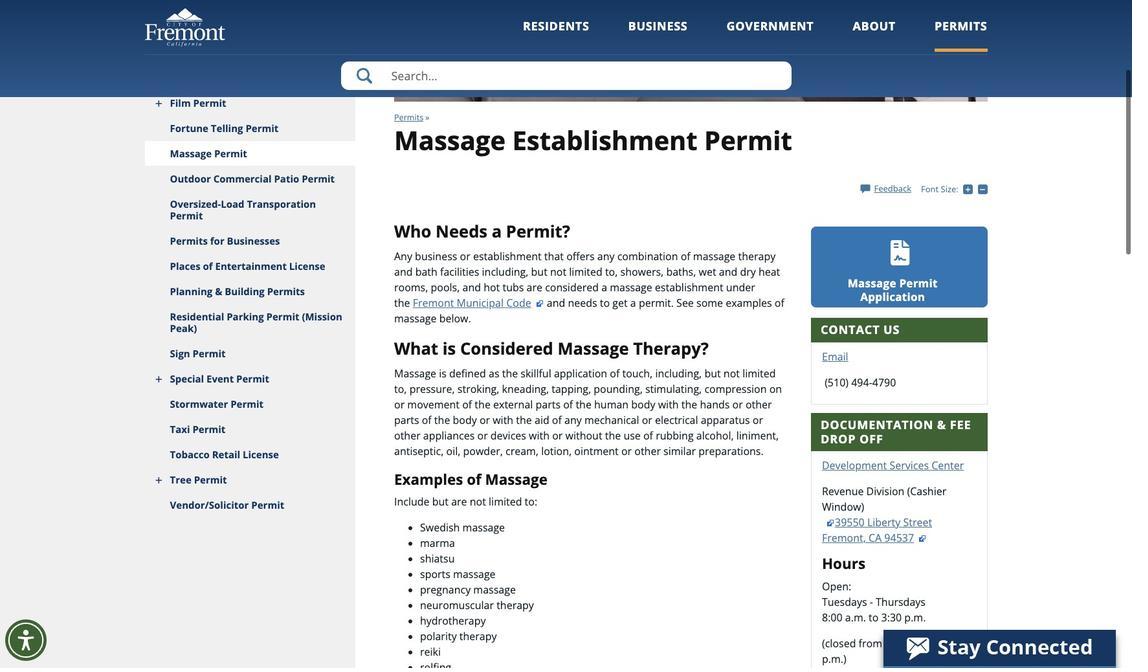 Task type: vqa. For each thing, say whether or not it's contained in the screenshot.
trained
no



Task type: locate. For each thing, give the bounding box(es) containing it.
limited for therapy?
[[743, 366, 776, 381]]

the down tapping, in the bottom of the page
[[576, 398, 592, 412]]

neuromuscular
[[420, 599, 494, 613]]

limited inside the examples of massage include but are not limited to:
[[489, 495, 522, 509]]

0 horizontal spatial a
[[492, 220, 502, 243]]

2 vertical spatial a
[[631, 296, 637, 310]]

and down considered
[[547, 296, 566, 310]]

liniment,
[[737, 429, 779, 443]]

are up swedish
[[452, 495, 467, 509]]

of down powder,
[[467, 469, 482, 490]]

entertainment
[[215, 260, 287, 273]]

sign
[[170, 347, 190, 360]]

of down tapping, in the bottom of the page
[[564, 398, 573, 412]]

1 vertical spatial not
[[724, 366, 740, 381]]

liberty
[[868, 516, 901, 530]]

a right needs
[[492, 220, 502, 243]]

any inside any business or establishment that offers any combination of massage therapy and bath facilities including, but not limited to, showers, baths, wet and dry heat rooms, pools, and hot tubs are considered a massage establishment under the
[[598, 249, 615, 264]]

0 vertical spatial to
[[600, 296, 610, 310]]

permits for permits
[[935, 18, 988, 34]]

establishment up see
[[655, 281, 724, 295]]

are inside the examples of massage include but are not limited to:
[[452, 495, 467, 509]]

of right aid at the left of page
[[552, 413, 562, 427]]

stormwater permit
[[170, 398, 264, 411]]

0 horizontal spatial not
[[470, 495, 486, 509]]

0 horizontal spatial to,
[[394, 382, 407, 396]]

commercial
[[214, 172, 272, 185]]

other down on
[[746, 398, 773, 412]]

not inside what is considered massage therapy? massage is defined as the skillful application of touch, including, but not limited to, pressure, stroking, kneading, tapping, pounding, stimulating, compression on or movement of the external parts of the human body with the hands or other parts of the body or with the aid of any mechanical or electrical apparatus or other appliances or devices with or without the use of rubbing alcohol, liniment, antiseptic, oil, powder, cream, lotion, ointment or other similar preparations.
[[724, 366, 740, 381]]

to, left pressure,
[[394, 382, 407, 396]]

&
[[215, 285, 222, 298], [938, 417, 947, 433]]

sign permit link
[[145, 341, 356, 367]]

us
[[884, 322, 901, 338]]

fremont municipal code link
[[413, 296, 545, 310]]

1 horizontal spatial establishment
[[655, 281, 724, 295]]

is down below. on the top of the page
[[443, 338, 456, 360]]

1 horizontal spatial but
[[532, 265, 548, 279]]

0 horizontal spatial permits link
[[394, 112, 424, 123]]

tobacco retail license
[[170, 448, 279, 461]]

polarity
[[420, 630, 457, 644]]

cream,
[[506, 444, 539, 458]]

of inside the examples of massage include but are not limited to:
[[467, 469, 482, 490]]

& inside documentation & fee drop off
[[938, 417, 947, 433]]

2 vertical spatial but
[[433, 495, 449, 509]]

is up pressure,
[[439, 366, 447, 381]]

Search text field
[[341, 62, 792, 90]]

0 horizontal spatial including,
[[482, 265, 529, 279]]

limited up on
[[743, 366, 776, 381]]

to, inside any business or establishment that offers any combination of massage therapy and bath facilities including, but not limited to, showers, baths, wet and dry heat rooms, pools, and hot tubs are considered a massage establishment under the
[[606, 265, 618, 279]]

to left '3:30'
[[869, 611, 879, 625]]

tobacco retail license link
[[145, 442, 356, 468]]

appliances
[[424, 429, 475, 443]]

license down taxi permit link
[[243, 448, 279, 461]]

are right tubs
[[527, 281, 543, 295]]

stroking,
[[458, 382, 500, 396]]

2 horizontal spatial with
[[659, 398, 679, 412]]

but
[[532, 265, 548, 279], [705, 366, 721, 381], [433, 495, 449, 509]]

0 vertical spatial parts
[[536, 398, 561, 412]]

0 horizontal spatial to
[[600, 296, 610, 310]]

of up baths,
[[681, 249, 691, 264]]

of right places
[[203, 260, 213, 273]]

the down mechanical
[[605, 429, 621, 443]]

1 vertical spatial parts
[[394, 413, 419, 427]]

1 vertical spatial establishment
[[655, 281, 724, 295]]

1 horizontal spatial parts
[[536, 398, 561, 412]]

massage inside permits massage establishment permit
[[394, 123, 506, 158]]

other up antiseptic,
[[394, 429, 421, 443]]

to, left showers,
[[606, 265, 618, 279]]

of down movement
[[422, 413, 432, 427]]

& left building
[[215, 285, 222, 298]]

including, up stimulating,
[[656, 366, 702, 381]]

2 vertical spatial limited
[[489, 495, 522, 509]]

rubbing
[[656, 429, 694, 443]]

establishment up tubs
[[473, 249, 542, 264]]

1 vertical spatial -
[[870, 595, 874, 609]]

and inside the and needs to get a permit. see some examples of massage below.
[[547, 296, 566, 310]]

including, inside what is considered massage therapy? massage is defined as the skillful application of touch, including, but not limited to, pressure, stroking, kneading, tapping, pounding, stimulating, compression on or movement of the external parts of the human body with the hands or other parts of the body or with the aid of any mechanical or electrical apparatus or other appliances or devices with or without the use of rubbing alcohol, liniment, antiseptic, oil, powder, cream, lotion, ointment or other similar preparations.
[[656, 366, 702, 381]]

patio
[[274, 172, 299, 185]]

0 vertical spatial including,
[[482, 265, 529, 279]]

swedish
[[420, 521, 460, 535]]

below.
[[440, 312, 471, 326]]

film permit link
[[145, 91, 356, 116]]

0 vertical spatial permits link
[[935, 18, 988, 52]]

0 horizontal spatial parts
[[394, 413, 419, 427]]

of up the pounding,
[[610, 366, 620, 381]]

0 vertical spatial therapy
[[739, 249, 776, 264]]

any business or establishment that offers any combination of massage therapy and bath facilities including, but not limited to, showers, baths, wet and dry heat rooms, pools, and hot tubs are considered a massage establishment under the
[[394, 249, 781, 310]]

with down stimulating,
[[659, 398, 679, 412]]

contact us
[[821, 322, 901, 338]]

1 horizontal spatial other
[[635, 444, 661, 458]]

1 horizontal spatial any
[[598, 249, 615, 264]]

including, for that
[[482, 265, 529, 279]]

code
[[507, 296, 532, 310]]

but inside any business or establishment that offers any combination of massage therapy and bath facilities including, but not limited to, showers, baths, wet and dry heat rooms, pools, and hot tubs are considered a massage establishment under the
[[532, 265, 548, 279]]

building
[[225, 285, 265, 298]]

not up compression
[[724, 366, 740, 381]]

sign permit
[[170, 347, 226, 360]]

2 horizontal spatial but
[[705, 366, 721, 381]]

p.m.
[[905, 611, 927, 625], [915, 637, 936, 651]]

application
[[861, 289, 926, 304]]

0 horizontal spatial are
[[452, 495, 467, 509]]

- right tuesdays at the bottom right of the page
[[870, 595, 874, 609]]

of right examples
[[775, 296, 785, 310]]

but inside what is considered massage therapy? massage is defined as the skillful application of touch, including, but not limited to, pressure, stroking, kneading, tapping, pounding, stimulating, compression on or movement of the external parts of the human body with the hands or other parts of the body or with the aid of any mechanical or electrical apparatus or other appliances or devices with or without the use of rubbing alcohol, liniment, antiseptic, oil, powder, cream, lotion, ointment or other similar preparations.
[[705, 366, 721, 381]]

permit?
[[506, 220, 571, 243]]

not down the that at left
[[551, 265, 567, 279]]

are
[[527, 281, 543, 295], [452, 495, 467, 509]]

0 vertical spatial but
[[532, 265, 548, 279]]

therapy up dry on the right of the page
[[739, 249, 776, 264]]

massage inside the massage permit application
[[848, 276, 897, 291]]

to, inside what is considered massage therapy? massage is defined as the skillful application of touch, including, but not limited to, pressure, stroking, kneading, tapping, pounding, stimulating, compression on or movement of the external parts of the human body with the hands or other parts of the body or with the aid of any mechanical or electrical apparatus or other appliances or devices with or without the use of rubbing alcohol, liniment, antiseptic, oil, powder, cream, lotion, ointment or other similar preparations.
[[394, 382, 407, 396]]

2 horizontal spatial not
[[724, 366, 740, 381]]

0 horizontal spatial &
[[215, 285, 222, 298]]

but up compression
[[705, 366, 721, 381]]

1 vertical spatial to,
[[394, 382, 407, 396]]

0 vertical spatial a
[[492, 220, 502, 243]]

massage inside the examples of massage include but are not limited to:
[[486, 469, 548, 490]]

but down 'examples'
[[433, 495, 449, 509]]

not for therapy?
[[724, 366, 740, 381]]

as
[[489, 366, 500, 381]]

(closed from 12:00 p.m. to 1:00 p.m.)
[[823, 637, 972, 666]]

0 vertical spatial any
[[598, 249, 615, 264]]

0 horizontal spatial but
[[433, 495, 449, 509]]

1 horizontal spatial are
[[527, 281, 543, 295]]

massage down the fremont at the left
[[394, 312, 437, 326]]

limited inside what is considered massage therapy? massage is defined as the skillful application of touch, including, but not limited to, pressure, stroking, kneading, tapping, pounding, stimulating, compression on or movement of the external parts of the human body with the hands or other parts of the body or with the aid of any mechanical or electrical apparatus or other appliances or devices with or without the use of rubbing alcohol, liniment, antiseptic, oil, powder, cream, lotion, ointment or other similar preparations.
[[743, 366, 776, 381]]

(510)
[[825, 376, 849, 390]]

0 vertical spatial not
[[551, 265, 567, 279]]

1 vertical spatial therapy
[[497, 599, 534, 613]]

places
[[170, 260, 201, 273]]

1 vertical spatial are
[[452, 495, 467, 509]]

1 horizontal spatial a
[[602, 281, 608, 295]]

1 vertical spatial any
[[565, 413, 582, 427]]

parts up aid at the left of page
[[536, 398, 561, 412]]

0 horizontal spatial -
[[870, 595, 874, 609]]

feedback
[[875, 183, 912, 195]]

1 vertical spatial including,
[[656, 366, 702, 381]]

2 vertical spatial to
[[939, 637, 949, 651]]

massage up wet
[[694, 249, 736, 264]]

limited left the to:
[[489, 495, 522, 509]]

body down the pounding,
[[632, 398, 656, 412]]

0 horizontal spatial with
[[493, 413, 514, 427]]

from
[[859, 637, 883, 651]]

a up the and needs to get a permit. see some examples of massage below.
[[602, 281, 608, 295]]

2 horizontal spatial limited
[[743, 366, 776, 381]]

including, for therapy?
[[656, 366, 702, 381]]

1 horizontal spatial with
[[529, 429, 550, 443]]

is
[[443, 338, 456, 360], [439, 366, 447, 381]]

massage permit application link
[[812, 227, 988, 308]]

1 vertical spatial to
[[869, 611, 879, 625]]

including, inside any business or establishment that offers any combination of massage therapy and bath facilities including, but not limited to, showers, baths, wet and dry heat rooms, pools, and hot tubs are considered a massage establishment under the
[[482, 265, 529, 279]]

including, up tubs
[[482, 265, 529, 279]]

needs
[[568, 296, 598, 310]]

1 vertical spatial limited
[[743, 366, 776, 381]]

under
[[727, 281, 756, 295]]

fremont,
[[823, 531, 867, 546]]

1 vertical spatial but
[[705, 366, 721, 381]]

& left fee
[[938, 417, 947, 433]]

1 vertical spatial body
[[453, 413, 477, 427]]

- right +
[[988, 183, 991, 195]]

who
[[394, 220, 432, 243]]

0 vertical spatial to,
[[606, 265, 618, 279]]

to left 1:00
[[939, 637, 949, 651]]

1 horizontal spatial body
[[632, 398, 656, 412]]

p.m. right 12:00
[[915, 637, 936, 651]]

& for documentation
[[938, 417, 947, 433]]

0 horizontal spatial other
[[394, 429, 421, 443]]

not down powder,
[[470, 495, 486, 509]]

0 horizontal spatial any
[[565, 413, 582, 427]]

p.m. inside hours open: tuesdays - thursdays 8:00 a.m. to 3:30 p.m.
[[905, 611, 927, 625]]

0 vertical spatial p.m.
[[905, 611, 927, 625]]

therapy down hydrotherapy at the bottom of the page
[[460, 630, 497, 644]]

the
[[394, 296, 410, 310], [502, 366, 518, 381], [475, 398, 491, 412], [576, 398, 592, 412], [682, 398, 698, 412], [435, 413, 450, 427], [516, 413, 532, 427], [605, 429, 621, 443]]

1 horizontal spatial to,
[[606, 265, 618, 279]]

tobacco
[[170, 448, 210, 461]]

1 horizontal spatial to
[[869, 611, 879, 625]]

p.m. down "thursdays"
[[905, 611, 927, 625]]

with up devices
[[493, 413, 514, 427]]

parts
[[536, 398, 561, 412], [394, 413, 419, 427]]

pressure,
[[410, 382, 455, 396]]

to left get on the top right of the page
[[600, 296, 610, 310]]

0 vertical spatial establishment
[[473, 249, 542, 264]]

residents
[[523, 18, 590, 34]]

1 horizontal spatial limited
[[570, 265, 603, 279]]

0 vertical spatial license
[[289, 260, 326, 273]]

(closed
[[823, 637, 857, 651]]

revenue
[[823, 485, 864, 499]]

a right get on the top right of the page
[[631, 296, 637, 310]]

email link
[[823, 350, 849, 364]]

1 horizontal spatial not
[[551, 265, 567, 279]]

what
[[394, 338, 439, 360]]

heat
[[759, 265, 781, 279]]

1 horizontal spatial permits link
[[935, 18, 988, 52]]

1 horizontal spatial including,
[[656, 366, 702, 381]]

the down "rooms,"
[[394, 296, 410, 310]]

a.m.
[[846, 611, 867, 625]]

2 vertical spatial not
[[470, 495, 486, 509]]

p.m.)
[[823, 652, 847, 666]]

municipal
[[457, 296, 504, 310]]

government
[[727, 18, 815, 34]]

massage up neuromuscular
[[474, 583, 516, 598]]

but down the that at left
[[532, 265, 548, 279]]

examples of massage include but are not limited to:
[[394, 469, 548, 509]]

to, for or
[[606, 265, 618, 279]]

2 horizontal spatial a
[[631, 296, 637, 310]]

permits inside permits massage establishment permit
[[394, 112, 424, 123]]

revenue division (cashier window) 39550 liberty street fremont, ca 94537
[[823, 485, 947, 546]]

0 vertical spatial &
[[215, 285, 222, 298]]

tubs
[[503, 281, 524, 295]]

limited down offers
[[570, 265, 603, 279]]

development services center link
[[823, 459, 965, 473]]

0 vertical spatial limited
[[570, 265, 603, 279]]

2 vertical spatial therapy
[[460, 630, 497, 644]]

1 vertical spatial p.m.
[[915, 637, 936, 651]]

not inside any business or establishment that offers any combination of massage therapy and bath facilities including, but not limited to, showers, baths, wet and dry heat rooms, pools, and hot tubs are considered a massage establishment under the
[[551, 265, 567, 279]]

0 vertical spatial are
[[527, 281, 543, 295]]

1:00
[[951, 637, 972, 651]]

any right offers
[[598, 249, 615, 264]]

1 vertical spatial &
[[938, 417, 947, 433]]

body up appliances
[[453, 413, 477, 427]]

movement
[[408, 398, 460, 412]]

tapping,
[[552, 382, 591, 396]]

to:
[[525, 495, 538, 509]]

vendor/solicitor permit link
[[145, 493, 356, 518]]

license up (mission
[[289, 260, 326, 273]]

0 vertical spatial is
[[443, 338, 456, 360]]

what is considered massage therapy? massage is defined as the skillful application of touch, including, but not limited to, pressure, stroking, kneading, tapping, pounding, stimulating, compression on or movement of the external parts of the human body with the hands or other parts of the body or with the aid of any mechanical or electrical apparatus or other appliances or devices with or without the use of rubbing alcohol, liniment, antiseptic, oil, powder, cream, lotion, ointment or other similar preparations.
[[394, 338, 783, 458]]

needs
[[436, 220, 488, 243]]

marma
[[420, 537, 455, 551]]

film permit
[[170, 97, 226, 109]]

any up without
[[565, 413, 582, 427]]

therapy right neuromuscular
[[497, 599, 534, 613]]

2 horizontal spatial to
[[939, 637, 949, 651]]

outdoor
[[170, 172, 211, 185]]

to,
[[606, 265, 618, 279], [394, 382, 407, 396]]

wet
[[699, 265, 717, 279]]

1 horizontal spatial &
[[938, 417, 947, 433]]

street
[[904, 516, 933, 530]]

parking
[[227, 310, 264, 323]]

permits for permits for businesses
[[170, 234, 208, 247]]

0 vertical spatial -
[[988, 183, 991, 195]]

the right as
[[502, 366, 518, 381]]

paper signature image
[[886, 240, 914, 267]]

places of entertainment license link
[[145, 254, 356, 279]]

2 horizontal spatial other
[[746, 398, 773, 412]]

not for that
[[551, 265, 567, 279]]

the up "electrical"
[[682, 398, 698, 412]]

0 horizontal spatial license
[[243, 448, 279, 461]]

with down aid at the left of page
[[529, 429, 550, 443]]

facilities
[[440, 265, 480, 279]]

1 vertical spatial a
[[602, 281, 608, 295]]

0 horizontal spatial body
[[453, 413, 477, 427]]

not
[[551, 265, 567, 279], [724, 366, 740, 381], [470, 495, 486, 509]]

other down use
[[635, 444, 661, 458]]

of inside the and needs to get a permit. see some examples of massage below.
[[775, 296, 785, 310]]

massage down the examples of massage include but are not limited to:
[[463, 521, 505, 535]]

permit
[[193, 97, 226, 109], [246, 122, 279, 135], [705, 123, 793, 158], [214, 147, 247, 160], [302, 172, 335, 185], [170, 209, 203, 222], [900, 276, 938, 291], [267, 310, 300, 323], [193, 347, 226, 360], [236, 372, 269, 385], [231, 398, 264, 411], [193, 423, 226, 436], [194, 474, 227, 486], [252, 499, 285, 512]]

limited inside any business or establishment that offers any combination of massage therapy and bath facilities including, but not limited to, showers, baths, wet and dry heat rooms, pools, and hot tubs are considered a massage establishment under the
[[570, 265, 603, 279]]

pools,
[[431, 281, 460, 295]]

parts down movement
[[394, 413, 419, 427]]

0 horizontal spatial limited
[[489, 495, 522, 509]]



Task type: describe. For each thing, give the bounding box(es) containing it.
stimulating,
[[646, 382, 702, 396]]

and down "any"
[[394, 265, 413, 279]]

film
[[170, 97, 191, 109]]

of down stroking,
[[463, 398, 472, 412]]

but for that
[[532, 265, 548, 279]]

to inside the and needs to get a permit. see some examples of massage below.
[[600, 296, 610, 310]]

any inside what is considered massage therapy? massage is defined as the skillful application of touch, including, but not limited to, pressure, stroking, kneading, tapping, pounding, stimulating, compression on or movement of the external parts of the human body with the hands or other parts of the body or with the aid of any mechanical or electrical apparatus or other appliances or devices with or without the use of rubbing alcohol, liniment, antiseptic, oil, powder, cream, lotion, ointment or other similar preparations.
[[565, 413, 582, 427]]

email
[[823, 350, 849, 364]]

oversized-load transporation permit link
[[145, 192, 356, 229]]

similar
[[664, 444, 696, 458]]

considered
[[461, 338, 554, 360]]

to, for considered
[[394, 382, 407, 396]]

0 vertical spatial other
[[746, 398, 773, 412]]

drop
[[821, 431, 857, 447]]

bath
[[416, 265, 438, 279]]

the inside any business or establishment that offers any combination of massage therapy and bath facilities including, but not limited to, showers, baths, wet and dry heat rooms, pools, and hot tubs are considered a massage establishment under the
[[394, 296, 410, 310]]

hours
[[823, 554, 866, 574]]

therapy inside any business or establishment that offers any combination of massage therapy and bath facilities including, but not limited to, showers, baths, wet and dry heat rooms, pools, and hot tubs are considered a massage establishment under the
[[739, 249, 776, 264]]

p.m. inside (closed from 12:00 p.m. to 1:00 p.m.)
[[915, 637, 936, 651]]

development
[[823, 459, 888, 473]]

documentation
[[821, 417, 934, 433]]

stormwater permit link
[[145, 392, 356, 417]]

1 vertical spatial license
[[243, 448, 279, 461]]

fee
[[951, 417, 972, 433]]

0 horizontal spatial establishment
[[473, 249, 542, 264]]

- link
[[978, 183, 991, 195]]

are inside any business or establishment that offers any combination of massage therapy and bath facilities including, but not limited to, showers, baths, wet and dry heat rooms, pools, and hot tubs are considered a massage establishment under the
[[527, 281, 543, 295]]

electrical
[[656, 413, 699, 427]]

- inside hours open: tuesdays - thursdays 8:00 a.m. to 3:30 p.m.
[[870, 595, 874, 609]]

or inside any business or establishment that offers any combination of massage therapy and bath facilities including, but not limited to, showers, baths, wet and dry heat rooms, pools, and hot tubs are considered a massage establishment under the
[[460, 249, 471, 264]]

permits for businesses link
[[145, 229, 356, 254]]

to inside hours open: tuesdays - thursdays 8:00 a.m. to 3:30 p.m.
[[869, 611, 879, 625]]

2 vertical spatial other
[[635, 444, 661, 458]]

massage up pregnancy
[[453, 568, 496, 582]]

1 vertical spatial with
[[493, 413, 514, 427]]

font
[[922, 184, 939, 195]]

massage inside the and needs to get a permit. see some examples of massage below.
[[394, 312, 437, 326]]

showers,
[[621, 265, 664, 279]]

hours open: tuesdays - thursdays 8:00 a.m. to 3:30 p.m.
[[823, 554, 929, 625]]

special event permit
[[170, 372, 269, 385]]

permit inside permits massage establishment permit
[[705, 123, 793, 158]]

1 horizontal spatial -
[[988, 183, 991, 195]]

the down stroking,
[[475, 398, 491, 412]]

apparatus
[[701, 413, 751, 427]]

font size: link
[[922, 184, 959, 195]]

fortune telling permit
[[170, 122, 279, 135]]

business
[[629, 18, 688, 34]]

& for planning
[[215, 285, 222, 298]]

ointment
[[575, 444, 619, 458]]

1 vertical spatial other
[[394, 429, 421, 443]]

tuesdays
[[823, 595, 868, 609]]

and up fremont municipal code
[[463, 281, 481, 295]]

massage down showers,
[[610, 281, 653, 295]]

dry
[[741, 265, 756, 279]]

retail
[[212, 448, 240, 461]]

stay connected image
[[884, 630, 1115, 667]]

swedish massage marma shiatsu sports massage pregnancy massage neuromuscular therapy hydrotherapy polarity therapy reiki
[[420, 521, 534, 660]]

a inside any business or establishment that offers any combination of massage therapy and bath facilities including, but not limited to, showers, baths, wet and dry heat rooms, pools, and hot tubs are considered a massage establishment under the
[[602, 281, 608, 295]]

open:
[[823, 580, 852, 594]]

permit inside residential parking permit (mission peak)
[[267, 310, 300, 323]]

massage permit
[[170, 147, 247, 160]]

taxi permit
[[170, 423, 226, 436]]

permits massage establishment permit
[[394, 112, 793, 158]]

2 vertical spatial with
[[529, 429, 550, 443]]

on
[[770, 382, 783, 396]]

for
[[210, 234, 225, 247]]

window)
[[823, 500, 865, 514]]

about link
[[853, 18, 896, 52]]

establishment
[[513, 123, 698, 158]]

1 vertical spatial permits link
[[394, 112, 424, 123]]

tree permit
[[170, 474, 227, 486]]

pregnancy
[[420, 583, 471, 598]]

font size:
[[922, 184, 959, 195]]

use
[[624, 429, 641, 443]]

not inside the examples of massage include but are not limited to:
[[470, 495, 486, 509]]

to inside (closed from 12:00 p.m. to 1:00 p.m.)
[[939, 637, 949, 651]]

1 horizontal spatial license
[[289, 260, 326, 273]]

and needs to get a permit. see some examples of massage below.
[[394, 296, 785, 326]]

hydrotherapy
[[420, 614, 486, 629]]

touch,
[[623, 366, 653, 381]]

0 vertical spatial with
[[659, 398, 679, 412]]

permit inside the massage permit application
[[900, 276, 938, 291]]

1 vertical spatial is
[[439, 366, 447, 381]]

pounding,
[[594, 382, 643, 396]]

outdoor commercial patio permit
[[170, 172, 335, 185]]

government link
[[727, 18, 815, 52]]

division
[[867, 485, 905, 499]]

but for therapy?
[[705, 366, 721, 381]]

of inside any business or establishment that offers any combination of massage therapy and bath facilities including, but not limited to, showers, baths, wet and dry heat rooms, pools, and hot tubs are considered a massage establishment under the
[[681, 249, 691, 264]]

limited for that
[[570, 265, 603, 279]]

human
[[595, 398, 629, 412]]

permit inside oversized-load transporation permit
[[170, 209, 203, 222]]

outdoor commercial patio permit link
[[145, 166, 356, 192]]

and left dry on the right of the page
[[720, 265, 738, 279]]

permits for businesses
[[170, 234, 280, 247]]

kneading,
[[502, 382, 549, 396]]

businesses
[[227, 234, 280, 247]]

examples
[[726, 296, 773, 310]]

tree permit link
[[145, 468, 356, 493]]

the left aid at the left of page
[[516, 413, 532, 427]]

(cashier
[[908, 485, 947, 499]]

massage table in a spa image
[[394, 0, 988, 101]]

documentation & fee drop off
[[821, 417, 972, 447]]

94537
[[885, 531, 915, 546]]

the up appliances
[[435, 413, 450, 427]]

massage permit application
[[848, 276, 938, 304]]

powder,
[[464, 444, 503, 458]]

telling
[[211, 122, 243, 135]]

contact
[[821, 322, 881, 338]]

(510) 494-4790
[[823, 376, 899, 390]]

0 vertical spatial body
[[632, 398, 656, 412]]

vendor/solicitor permit
[[170, 499, 285, 512]]

fortune telling permit link
[[145, 116, 356, 141]]

but inside the examples of massage include but are not limited to:
[[433, 495, 449, 509]]

thursdays
[[876, 595, 926, 609]]

any
[[394, 249, 413, 264]]

a inside the and needs to get a permit. see some examples of massage below.
[[631, 296, 637, 310]]

of right use
[[644, 429, 654, 443]]

reiki
[[420, 645, 441, 660]]

skillful
[[521, 366, 552, 381]]

preparations.
[[699, 444, 764, 458]]

permits for permits massage establishment permit
[[394, 112, 424, 123]]

taxi
[[170, 423, 190, 436]]

residential parking permit (mission peak)
[[170, 310, 343, 335]]

special
[[170, 372, 204, 385]]

planning & building permits
[[170, 285, 305, 298]]

therapy?
[[634, 338, 709, 360]]

planning
[[170, 285, 213, 298]]

oil,
[[447, 444, 461, 458]]

lotion,
[[542, 444, 572, 458]]



